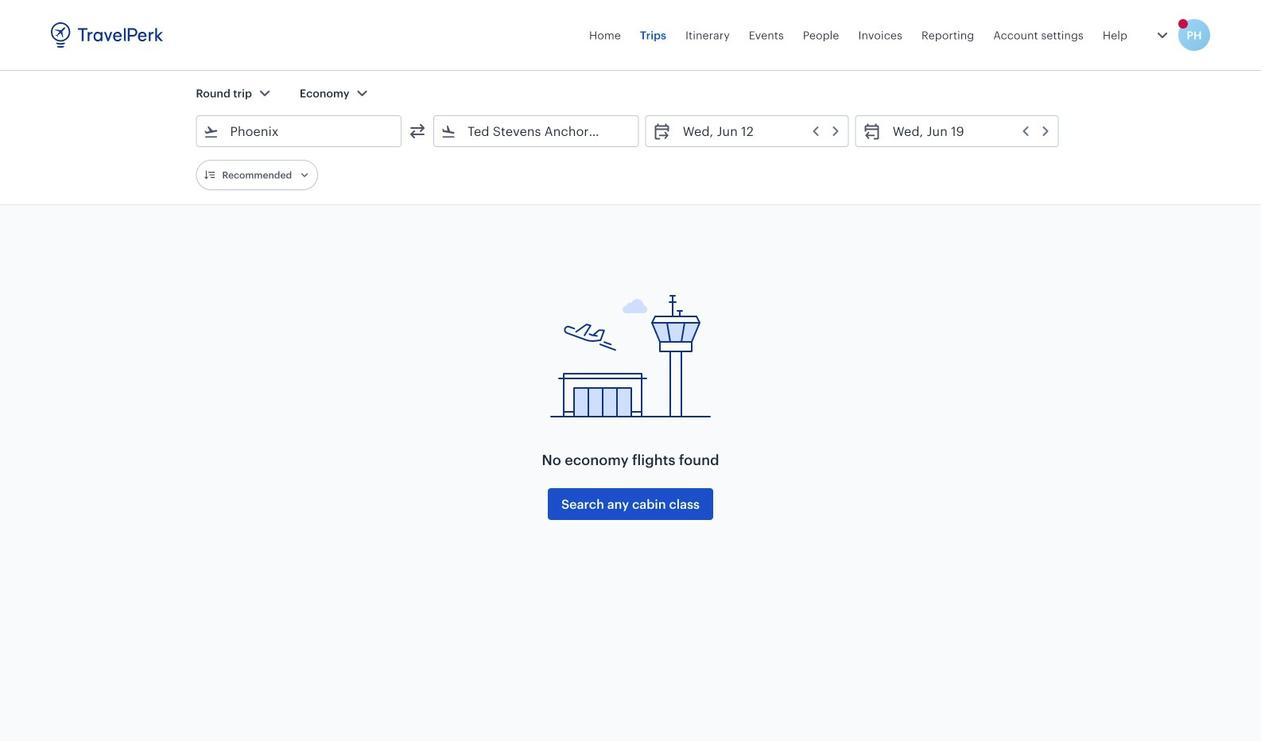 Task type: describe. For each thing, give the bounding box(es) containing it.
From search field
[[219, 119, 380, 144]]

no results illustration image
[[543, 282, 718, 425]]

To search field
[[457, 119, 618, 144]]

Return field
[[882, 119, 1052, 144]]



Task type: locate. For each thing, give the bounding box(es) containing it.
Depart field
[[672, 119, 842, 144]]



Task type: vqa. For each thing, say whether or not it's contained in the screenshot.
third American Airlines image from the bottom
no



